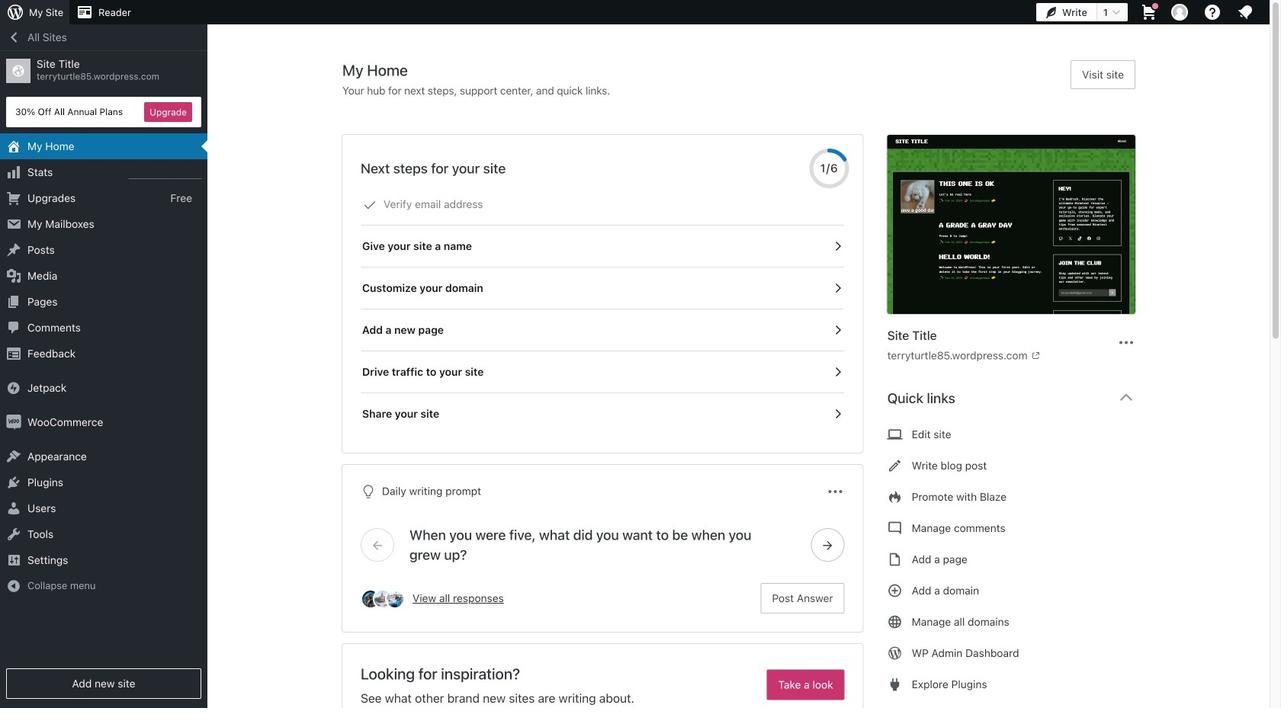 Task type: describe. For each thing, give the bounding box(es) containing it.
1 img image from the top
[[6, 381, 21, 396]]

mode_comment image
[[888, 519, 903, 538]]

my profile image
[[1172, 4, 1188, 21]]

1 answered users image from the left
[[361, 590, 381, 609]]

more options for site site title image
[[1117, 334, 1136, 352]]

highest hourly views 0 image
[[129, 169, 201, 179]]

3 task enabled image from the top
[[831, 365, 845, 379]]

2 img image from the top
[[6, 415, 21, 430]]

toggle menu image
[[827, 483, 845, 501]]

manage your notifications image
[[1236, 3, 1255, 21]]

insert_drive_file image
[[888, 551, 903, 569]]

launchpad checklist element
[[361, 184, 845, 435]]

show previous prompt image
[[371, 538, 384, 552]]

task enabled image
[[831, 281, 845, 295]]

2 task enabled image from the top
[[831, 323, 845, 337]]



Task type: locate. For each thing, give the bounding box(es) containing it.
help image
[[1204, 3, 1222, 21]]

show next prompt image
[[821, 538, 835, 552]]

my shopping cart image
[[1140, 3, 1159, 21]]

0 vertical spatial img image
[[6, 381, 21, 396]]

4 task enabled image from the top
[[831, 407, 845, 421]]

2 answered users image from the left
[[373, 590, 393, 609]]

answered users image
[[361, 590, 381, 609], [373, 590, 393, 609], [385, 590, 405, 609]]

laptop image
[[888, 426, 903, 444]]

main content
[[342, 60, 1148, 709]]

3 answered users image from the left
[[385, 590, 405, 609]]

edit image
[[888, 457, 903, 475]]

img image
[[6, 381, 21, 396], [6, 415, 21, 430]]

1 task enabled image from the top
[[831, 239, 845, 253]]

task enabled image
[[831, 239, 845, 253], [831, 323, 845, 337], [831, 365, 845, 379], [831, 407, 845, 421]]

1 vertical spatial img image
[[6, 415, 21, 430]]

progress bar
[[810, 149, 849, 188]]



Task type: vqa. For each thing, say whether or not it's contained in the screenshot.
img
yes



